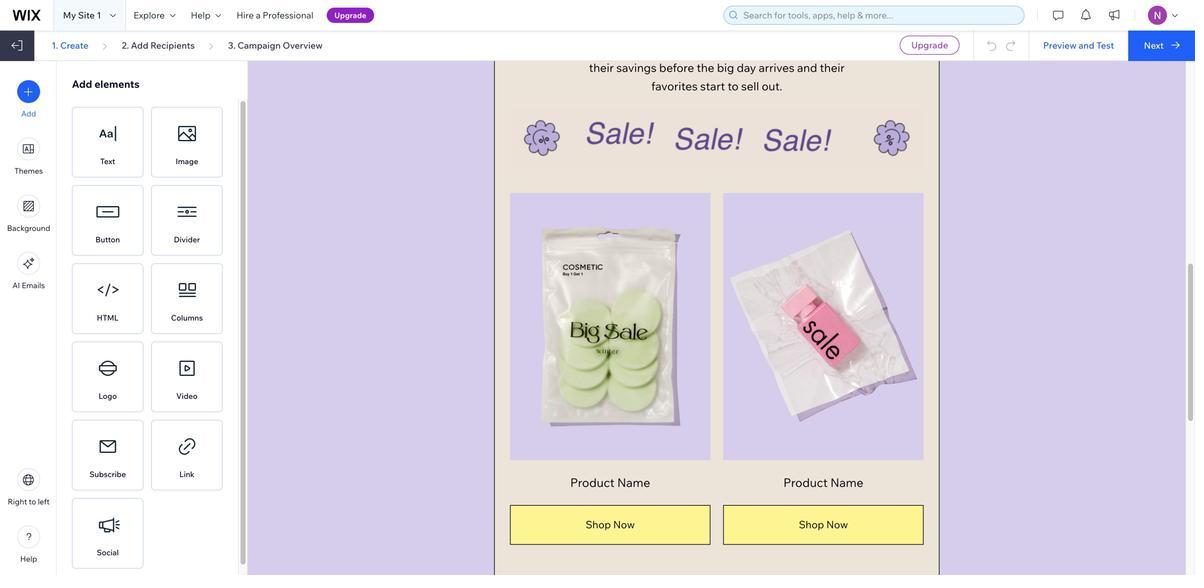 Task type: describe. For each thing, give the bounding box(es) containing it.
0 horizontal spatial help
[[20, 554, 37, 564]]

add button
[[17, 80, 40, 118]]

name for first shop now link from left
[[617, 475, 650, 490]]

divider
[[174, 235, 200, 244]]

recipients
[[150, 40, 195, 51]]

3. campaign overview
[[228, 40, 323, 51]]

themes button
[[14, 137, 43, 176]]

product for 1st shop now link from the right
[[783, 475, 828, 490]]

Search for tools, apps, help & more... field
[[739, 6, 1020, 24]]

upgrade for right upgrade 'button'
[[911, 39, 948, 51]]

product for first shop now link from left
[[570, 475, 615, 490]]

2. add recipients link
[[122, 40, 195, 51]]

emails
[[22, 281, 45, 290]]

subscribe
[[89, 470, 126, 479]]

add for add
[[21, 109, 36, 118]]

1
[[97, 10, 101, 21]]

right
[[8, 497, 27, 507]]

ai emails
[[12, 281, 45, 290]]

1 shop now link from the left
[[541, 506, 679, 544]]

button
[[95, 235, 120, 244]]

professional
[[263, 10, 313, 21]]

1 shop now from the left
[[586, 518, 635, 531]]

1 vertical spatial help button
[[17, 526, 40, 564]]

background
[[7, 223, 50, 233]]

add for add elements
[[72, 78, 92, 90]]

1 horizontal spatial help
[[191, 10, 210, 21]]

0 horizontal spatial upgrade button
[[327, 8, 374, 23]]

columns
[[171, 313, 203, 323]]

left
[[38, 497, 50, 507]]

my
[[63, 10, 76, 21]]

explore
[[134, 10, 165, 21]]

test
[[1096, 40, 1114, 51]]

preview
[[1043, 40, 1077, 51]]

0 vertical spatial add
[[131, 40, 148, 51]]

overview
[[283, 40, 323, 51]]

hire a professional
[[237, 10, 313, 21]]

text
[[100, 157, 115, 166]]

name for 1st shop now link from the right
[[830, 475, 863, 490]]

hire a professional link
[[229, 0, 321, 31]]

1. create link
[[52, 40, 88, 51]]

product name for first shop now link from left
[[570, 475, 650, 490]]

3.
[[228, 40, 236, 51]]

right to left
[[8, 497, 50, 507]]

now for 1st shop now link from the right
[[826, 518, 848, 531]]

3. campaign overview link
[[228, 40, 323, 51]]

ai emails button
[[12, 252, 45, 290]]



Task type: locate. For each thing, give the bounding box(es) containing it.
create
[[60, 40, 88, 51]]

add up themes button
[[21, 109, 36, 118]]

1 horizontal spatial shop now link
[[754, 506, 893, 544]]

2 vertical spatial add
[[21, 109, 36, 118]]

1 product from the left
[[570, 475, 615, 490]]

preview and test
[[1043, 40, 1114, 51]]

0 horizontal spatial help button
[[17, 526, 40, 564]]

add left elements
[[72, 78, 92, 90]]

1 vertical spatial help
[[20, 554, 37, 564]]

shop now link
[[541, 506, 679, 544], [754, 506, 893, 544]]

my site 1
[[63, 10, 101, 21]]

2 shop now link from the left
[[754, 506, 893, 544]]

add elements
[[72, 78, 140, 90]]

2.
[[122, 40, 129, 51]]

0 vertical spatial upgrade button
[[327, 8, 374, 23]]

help up recipients
[[191, 10, 210, 21]]

html
[[97, 313, 119, 323]]

0 horizontal spatial product
[[570, 475, 615, 490]]

shop for 1st shop now link from the right
[[799, 518, 824, 531]]

0 horizontal spatial name
[[617, 475, 650, 490]]

1 vertical spatial upgrade button
[[900, 36, 960, 55]]

2 product name from the left
[[783, 475, 863, 490]]

0 vertical spatial help
[[191, 10, 210, 21]]

1.
[[52, 40, 58, 51]]

help button left hire
[[183, 0, 229, 31]]

help down the right to left
[[20, 554, 37, 564]]

add inside button
[[21, 109, 36, 118]]

1. create
[[52, 40, 88, 51]]

2 product from the left
[[783, 475, 828, 490]]

add right 2.
[[131, 40, 148, 51]]

0 vertical spatial help button
[[183, 0, 229, 31]]

add
[[131, 40, 148, 51], [72, 78, 92, 90], [21, 109, 36, 118]]

0 horizontal spatial shop
[[586, 518, 611, 531]]

1 name from the left
[[617, 475, 650, 490]]

upgrade
[[334, 11, 366, 20], [911, 39, 948, 51]]

0 horizontal spatial shop now
[[586, 518, 635, 531]]

right to left button
[[8, 468, 50, 507]]

now for first shop now link from left
[[613, 518, 635, 531]]

site
[[78, 10, 95, 21]]

1 vertical spatial upgrade
[[911, 39, 948, 51]]

help button
[[183, 0, 229, 31], [17, 526, 40, 564]]

0 horizontal spatial product name
[[570, 475, 650, 490]]

upgrade button down search for tools, apps, help & more... field
[[900, 36, 960, 55]]

help
[[191, 10, 210, 21], [20, 554, 37, 564]]

1 shop from the left
[[586, 518, 611, 531]]

upgrade down search for tools, apps, help & more... field
[[911, 39, 948, 51]]

1 horizontal spatial add
[[72, 78, 92, 90]]

image
[[176, 157, 198, 166]]

2. add recipients
[[122, 40, 195, 51]]

link
[[179, 470, 195, 479]]

logo
[[99, 391, 117, 401]]

product
[[570, 475, 615, 490], [783, 475, 828, 490]]

next button
[[1128, 31, 1195, 61]]

video
[[176, 391, 198, 401]]

and
[[1079, 40, 1094, 51]]

upgrade button right professional
[[327, 8, 374, 23]]

0 horizontal spatial now
[[613, 518, 635, 531]]

1 horizontal spatial product name
[[783, 475, 863, 490]]

1 horizontal spatial product
[[783, 475, 828, 490]]

2 shop from the left
[[799, 518, 824, 531]]

0 horizontal spatial add
[[21, 109, 36, 118]]

to
[[29, 497, 36, 507]]

shop for first shop now link from left
[[586, 518, 611, 531]]

1 horizontal spatial upgrade button
[[900, 36, 960, 55]]

2 shop now from the left
[[799, 518, 848, 531]]

shop now
[[586, 518, 635, 531], [799, 518, 848, 531]]

elements
[[94, 78, 140, 90]]

2 name from the left
[[830, 475, 863, 490]]

1 vertical spatial add
[[72, 78, 92, 90]]

1 horizontal spatial upgrade
[[911, 39, 948, 51]]

ai
[[12, 281, 20, 290]]

1 horizontal spatial help button
[[183, 0, 229, 31]]

0 horizontal spatial upgrade
[[334, 11, 366, 20]]

1 now from the left
[[613, 518, 635, 531]]

background button
[[7, 195, 50, 233]]

1 horizontal spatial name
[[830, 475, 863, 490]]

themes
[[14, 166, 43, 176]]

0 horizontal spatial shop now link
[[541, 506, 679, 544]]

next
[[1144, 40, 1164, 51]]

upgrade right professional
[[334, 11, 366, 20]]

2 horizontal spatial add
[[131, 40, 148, 51]]

product name for 1st shop now link from the right
[[783, 475, 863, 490]]

1 horizontal spatial shop now
[[799, 518, 848, 531]]

shop
[[586, 518, 611, 531], [799, 518, 824, 531]]

0 vertical spatial upgrade
[[334, 11, 366, 20]]

upgrade for the left upgrade 'button'
[[334, 11, 366, 20]]

1 horizontal spatial now
[[826, 518, 848, 531]]

help button down the right to left
[[17, 526, 40, 564]]

upgrade button
[[327, 8, 374, 23], [900, 36, 960, 55]]

a
[[256, 10, 261, 21]]

hire
[[237, 10, 254, 21]]

1 horizontal spatial shop
[[799, 518, 824, 531]]

name
[[617, 475, 650, 490], [830, 475, 863, 490]]

social
[[97, 548, 119, 557]]

2 now from the left
[[826, 518, 848, 531]]

1 product name from the left
[[570, 475, 650, 490]]

product name
[[570, 475, 650, 490], [783, 475, 863, 490]]

campaign
[[238, 40, 281, 51]]

now
[[613, 518, 635, 531], [826, 518, 848, 531]]



Task type: vqa. For each thing, say whether or not it's contained in the screenshot.
create
yes



